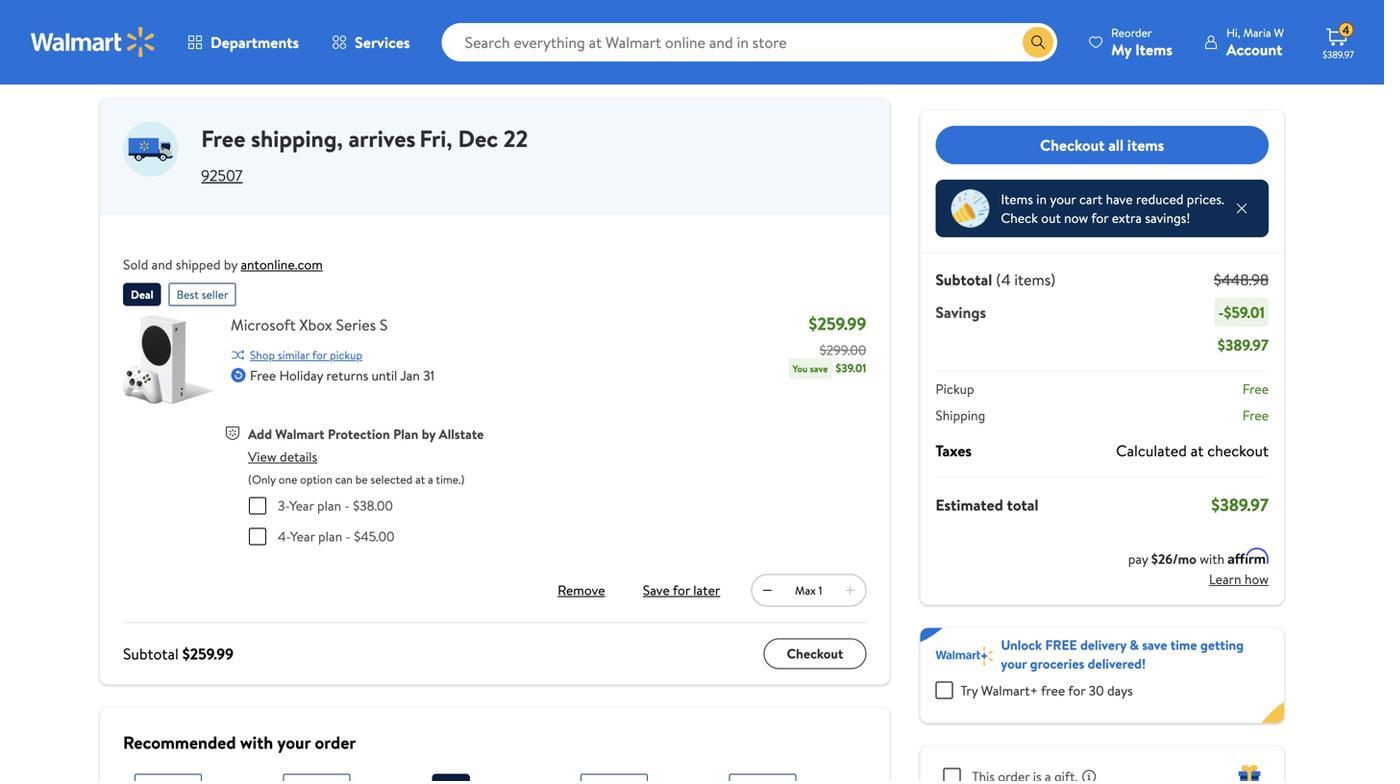 Task type: describe. For each thing, give the bounding box(es) containing it.
similar
[[278, 347, 310, 364]]

walmart plus image
[[936, 647, 994, 667]]

add
[[248, 425, 272, 444]]

services
[[355, 32, 410, 53]]

returns
[[326, 366, 369, 385]]

$259.99 $299.00 you save $39.01
[[793, 312, 867, 376]]

try walmart+ free for 30 days
[[961, 682, 1134, 700]]

plan
[[393, 425, 419, 444]]

walmart+
[[982, 682, 1039, 700]]

1 horizontal spatial with
[[1200, 550, 1225, 569]]

0 vertical spatial -
[[1219, 302, 1225, 323]]

delivery
[[1081, 636, 1127, 655]]

be
[[356, 472, 368, 488]]

shipping
[[936, 406, 986, 425]]

shop similar for pickup
[[250, 347, 363, 364]]

checkout for $259.99
[[787, 645, 844, 664]]

allstate
[[439, 425, 484, 444]]

free
[[1046, 636, 1078, 655]]

view
[[248, 448, 277, 466]]

calculated
[[1117, 440, 1188, 462]]

3-
[[278, 497, 289, 515]]

until
[[372, 366, 398, 385]]

microsoft xbox series s link
[[231, 314, 442, 337]]

learn more about gifting image
[[1082, 770, 1097, 782]]

max 1
[[795, 583, 823, 599]]

$26/mo
[[1152, 550, 1197, 569]]

holiday
[[279, 366, 323, 385]]

all
[[1109, 134, 1124, 156]]

checkout button for $259.99
[[764, 639, 867, 670]]

fri,
[[420, 123, 453, 155]]

items in your cart have reduced prices. check out now for extra savings!
[[1001, 190, 1225, 227]]

seller
[[202, 287, 228, 303]]

time.)
[[436, 472, 465, 488]]

now
[[1065, 209, 1089, 227]]

pickup
[[936, 380, 975, 399]]

$39.01
[[836, 360, 867, 376]]

checkout all items
[[1041, 134, 1165, 156]]

try
[[961, 682, 978, 700]]

reorder
[[1112, 25, 1153, 41]]

later
[[694, 581, 721, 600]]

$45.00
[[354, 527, 395, 546]]

increase quantity microsoft xbox series s, current quantity 1 image
[[843, 583, 858, 599]]

save for later button
[[639, 576, 724, 606]]

pickup
[[330, 347, 363, 364]]

microsoft
[[231, 314, 296, 336]]

departments
[[211, 32, 299, 53]]

save inside the unlock free delivery & save time getting your groceries delivered!
[[1143, 636, 1168, 655]]

order
[[315, 731, 356, 755]]

deal
[[131, 287, 154, 303]]

plan for $45.00
[[318, 527, 343, 546]]

out
[[1042, 209, 1061, 227]]

close nudge image
[[1235, 201, 1250, 216]]

dec
[[458, 123, 498, 155]]

prices.
[[1187, 190, 1225, 209]]

estimated
[[936, 495, 1004, 516]]

1
[[819, 583, 823, 599]]

microsoft xbox series s
[[231, 314, 388, 336]]

checkout for $129.98
[[787, 35, 844, 54]]

0 vertical spatial $389.97
[[1323, 48, 1355, 61]]

view details button
[[248, 448, 318, 466]]

checkout button for $129.98
[[764, 29, 867, 60]]

reorder my items
[[1112, 25, 1173, 60]]

$38.00
[[353, 497, 393, 515]]

and
[[152, 255, 173, 274]]

unlock
[[1001, 636, 1043, 655]]

unlock free delivery & save time getting your groceries delivered!
[[1001, 636, 1244, 674]]

92507 button
[[201, 165, 243, 186]]

your inside the unlock free delivery & save time getting your groceries delivered!
[[1001, 655, 1027, 674]]

calculated at checkout
[[1117, 440, 1269, 462]]

3-Year plan - $38.00 checkbox
[[249, 498, 266, 515]]

arrives
[[349, 123, 416, 155]]

$129.98
[[182, 34, 231, 55]]

you
[[793, 363, 808, 376]]

sold
[[123, 255, 148, 274]]

free shipping , arrives fri, dec 22
[[201, 123, 528, 155]]

subtotal for subtotal $129.98
[[123, 34, 179, 55]]

series
[[336, 314, 376, 336]]

gifting image
[[1239, 766, 1262, 782]]

fulfillment logo image
[[123, 122, 178, 177]]

3-year plan - $38.00
[[278, 497, 393, 515]]

1 vertical spatial $389.97
[[1218, 335, 1269, 356]]

days
[[1108, 682, 1134, 700]]

departments button
[[171, 19, 316, 65]]

how
[[1245, 570, 1269, 589]]

checkout all items button
[[936, 126, 1269, 164]]

year for 4-
[[290, 527, 315, 546]]

4-year plan - $45.00
[[278, 527, 395, 546]]

0 vertical spatial at
[[1191, 440, 1204, 462]]

remove
[[558, 581, 605, 600]]

free
[[1042, 682, 1066, 700]]

decrease quantity microsoft xbox series s, current quantity 1 image
[[760, 583, 775, 599]]

remove button
[[551, 576, 613, 606]]

estimated total
[[936, 495, 1039, 516]]

Walmart Site-Wide search field
[[442, 23, 1058, 62]]

plan for $38.00
[[317, 497, 342, 515]]

&
[[1130, 636, 1139, 655]]

hi,
[[1227, 25, 1241, 41]]

for inside items in your cart have reduced prices. check out now for extra savings!
[[1092, 209, 1109, 227]]

sold and shipped by antonline.com
[[123, 255, 323, 274]]

delivered!
[[1088, 655, 1146, 674]]

$448.98
[[1215, 269, 1269, 290]]

your for order
[[277, 731, 311, 755]]



Task type: vqa. For each thing, say whether or not it's contained in the screenshot.
View
yes



Task type: locate. For each thing, give the bounding box(es) containing it.
1 horizontal spatial at
[[1191, 440, 1204, 462]]

checkout
[[787, 35, 844, 54], [1041, 134, 1105, 156], [787, 645, 844, 664]]

0 vertical spatial plan
[[317, 497, 342, 515]]

plan down 'option'
[[317, 497, 342, 515]]

max
[[795, 583, 816, 599]]

protection
[[328, 425, 390, 444]]

recommended
[[123, 731, 236, 755]]

1 horizontal spatial $259.99
[[809, 312, 867, 336]]

subtotal up savings at top
[[936, 269, 993, 290]]

This order is a gift. checkbox
[[944, 769, 961, 782]]

plan
[[317, 497, 342, 515], [318, 527, 343, 546]]

1 horizontal spatial items
[[1136, 39, 1173, 60]]

checkout inside button
[[1041, 134, 1105, 156]]

save right &
[[1143, 636, 1168, 655]]

by right shipped at the left
[[224, 255, 238, 274]]

- for $38.00
[[345, 497, 350, 515]]

Try Walmart+ free for 30 days checkbox
[[936, 682, 953, 700]]

maria
[[1244, 25, 1272, 41]]

at left checkout
[[1191, 440, 1204, 462]]

2 vertical spatial your
[[277, 731, 311, 755]]

walmart
[[275, 425, 325, 444]]

jan
[[400, 366, 420, 385]]

year for 3-
[[289, 497, 314, 515]]

for left the 30
[[1069, 682, 1086, 700]]

2 vertical spatial -
[[346, 527, 351, 546]]

1 vertical spatial checkout button
[[764, 639, 867, 670]]

2 vertical spatial $389.97
[[1212, 493, 1269, 517]]

0 horizontal spatial $259.99
[[182, 644, 234, 665]]

items right the my
[[1136, 39, 1173, 60]]

details
[[280, 448, 318, 466]]

0 horizontal spatial at
[[416, 472, 425, 488]]

for right now
[[1092, 209, 1109, 227]]

1 checkout button from the top
[[764, 29, 867, 60]]

a
[[428, 472, 434, 488]]

0 vertical spatial checkout
[[787, 35, 844, 54]]

shop
[[250, 347, 275, 364]]

subtotal up recommended
[[123, 644, 179, 665]]

your left "order"
[[277, 731, 311, 755]]

your up the "walmart+"
[[1001, 655, 1027, 674]]

getting
[[1201, 636, 1244, 655]]

Search search field
[[442, 23, 1058, 62]]

0 horizontal spatial items
[[1001, 190, 1034, 209]]

by
[[224, 255, 238, 274], [422, 425, 436, 444]]

free
[[201, 123, 246, 155], [250, 366, 276, 385], [1243, 380, 1269, 399], [1243, 406, 1269, 425]]

save
[[643, 581, 670, 600]]

1 vertical spatial year
[[290, 527, 315, 546]]

w
[[1275, 25, 1285, 41]]

items inside reorder my items
[[1136, 39, 1173, 60]]

checkout button
[[764, 29, 867, 60], [764, 639, 867, 670]]

$389.97 down $59.01
[[1218, 335, 1269, 356]]

- down $448.98 on the right top of page
[[1219, 302, 1225, 323]]

free holiday returns until jan 31
[[250, 366, 435, 385]]

savings!
[[1146, 209, 1191, 227]]

free shipping, arrives fri, dec 22 92507 element
[[100, 99, 890, 199]]

-$59.01
[[1219, 302, 1266, 323]]

save inside $259.99 $299.00 you save $39.01
[[810, 363, 828, 376]]

1 vertical spatial items
[[1001, 190, 1034, 209]]

0 vertical spatial checkout button
[[764, 29, 867, 60]]

with right recommended
[[240, 731, 273, 755]]

your inside items in your cart have reduced prices. check out now for extra savings!
[[1051, 190, 1077, 209]]

0 vertical spatial by
[[224, 255, 238, 274]]

items inside items in your cart have reduced prices. check out now for extra savings!
[[1001, 190, 1034, 209]]

$259.99 inside $259.99 $299.00 you save $39.01
[[809, 312, 867, 336]]

affirm image
[[1229, 548, 1269, 565]]

year down the "one"
[[289, 497, 314, 515]]

save for later
[[643, 581, 721, 600]]

items
[[1128, 134, 1165, 156]]

4-
[[278, 527, 290, 546]]

2 vertical spatial checkout
[[787, 645, 844, 664]]

subtotal left $129.98
[[123, 34, 179, 55]]

31
[[423, 366, 435, 385]]

check
[[1001, 209, 1039, 227]]

learn how
[[1210, 570, 1269, 589]]

year down "3-year plan - $38.00"
[[290, 527, 315, 546]]

best seller
[[177, 287, 228, 303]]

1 vertical spatial at
[[416, 472, 425, 488]]

plan down "3-year plan - $38.00"
[[318, 527, 343, 546]]

hi, maria w account
[[1227, 25, 1285, 60]]

0 horizontal spatial with
[[240, 731, 273, 755]]

pay $26/mo with
[[1129, 550, 1229, 569]]

pay
[[1129, 550, 1149, 569]]

account
[[1227, 39, 1283, 60]]

view details (only one option can be selected at a time.)
[[248, 448, 465, 488]]

your for cart
[[1051, 190, 1077, 209]]

4-Year plan - $45.00 checkbox
[[249, 528, 266, 546]]

subtotal for subtotal $259.99
[[123, 644, 179, 665]]

with up learn
[[1200, 550, 1225, 569]]

$389.97 up affirm image at bottom
[[1212, 493, 1269, 517]]

selected
[[371, 472, 413, 488]]

0 vertical spatial $259.99
[[809, 312, 867, 336]]

option
[[300, 472, 333, 488]]

- left the $38.00
[[345, 497, 350, 515]]

taxes
[[936, 440, 972, 462]]

at left the a
[[416, 472, 425, 488]]

- left $45.00
[[346, 527, 351, 546]]

items left in
[[1001, 190, 1034, 209]]

checkout
[[1208, 440, 1269, 462]]

2 checkout button from the top
[[764, 639, 867, 670]]

reduced
[[1137, 190, 1184, 209]]

total
[[1007, 495, 1039, 516]]

can
[[335, 472, 353, 488]]

one
[[279, 472, 297, 488]]

for inside button
[[673, 581, 690, 600]]

items)
[[1015, 269, 1056, 290]]

1 vertical spatial by
[[422, 425, 436, 444]]

year
[[289, 497, 314, 515], [290, 527, 315, 546]]

,
[[337, 123, 343, 155]]

2 horizontal spatial your
[[1051, 190, 1077, 209]]

for right 'save' on the left of the page
[[673, 581, 690, 600]]

- for $45.00
[[346, 527, 351, 546]]

1 vertical spatial your
[[1001, 655, 1027, 674]]

microsoft xbox series s, with add-on services, 1 in cart image
[[123, 314, 215, 406]]

search icon image
[[1031, 35, 1046, 50]]

$259.99 up $299.00
[[809, 312, 867, 336]]

0 horizontal spatial by
[[224, 255, 238, 274]]

2 vertical spatial subtotal
[[123, 644, 179, 665]]

services button
[[316, 19, 427, 65]]

0 vertical spatial year
[[289, 497, 314, 515]]

s
[[380, 314, 388, 336]]

1 vertical spatial $259.99
[[182, 644, 234, 665]]

xbox
[[300, 314, 332, 336]]

1 vertical spatial checkout
[[1041, 134, 1105, 156]]

subtotal
[[123, 34, 179, 55], [936, 269, 993, 290], [123, 644, 179, 665]]

1 vertical spatial with
[[240, 731, 273, 755]]

save right you
[[810, 363, 828, 376]]

save
[[810, 363, 828, 376], [1143, 636, 1168, 655]]

reduced price image
[[951, 189, 990, 228]]

1 vertical spatial subtotal
[[936, 269, 993, 290]]

groceries
[[1031, 655, 1085, 674]]

walmart image
[[31, 27, 156, 58]]

0 vertical spatial subtotal
[[123, 34, 179, 55]]

$389.97 down "4"
[[1323, 48, 1355, 61]]

$299.00
[[820, 341, 867, 360]]

1 horizontal spatial your
[[1001, 655, 1027, 674]]

your right in
[[1051, 190, 1077, 209]]

$259.99 up recommended
[[182, 644, 234, 665]]

subtotal for subtotal (4 items)
[[936, 269, 993, 290]]

0 horizontal spatial save
[[810, 363, 828, 376]]

22
[[504, 123, 528, 155]]

at inside view details (only one option can be selected at a time.)
[[416, 472, 425, 488]]

0 vertical spatial your
[[1051, 190, 1077, 209]]

0 vertical spatial items
[[1136, 39, 1173, 60]]

antonline.com
[[241, 255, 323, 274]]

learn
[[1210, 570, 1242, 589]]

at
[[1191, 440, 1204, 462], [416, 472, 425, 488]]

-
[[1219, 302, 1225, 323], [345, 497, 350, 515], [346, 527, 351, 546]]

0 vertical spatial save
[[810, 363, 828, 376]]

0 horizontal spatial your
[[277, 731, 311, 755]]

subtotal (4 items)
[[936, 269, 1056, 290]]

(4
[[997, 269, 1011, 290]]

add walmart protection plan by allstate
[[248, 425, 484, 444]]

1 vertical spatial -
[[345, 497, 350, 515]]

30
[[1089, 682, 1105, 700]]

$389.97
[[1323, 48, 1355, 61], [1218, 335, 1269, 356], [1212, 493, 1269, 517]]

shop similar for pickup button
[[250, 347, 378, 364]]

banner
[[921, 628, 1285, 724]]

92507
[[201, 165, 243, 186]]

by right plan
[[422, 425, 436, 444]]

have
[[1106, 190, 1133, 209]]

1 horizontal spatial by
[[422, 425, 436, 444]]

my
[[1112, 39, 1132, 60]]

0 vertical spatial with
[[1200, 550, 1225, 569]]

1 horizontal spatial save
[[1143, 636, 1168, 655]]

for right similar
[[312, 347, 327, 364]]

1 vertical spatial save
[[1143, 636, 1168, 655]]

banner containing unlock free delivery & save time getting your groceries delivered!
[[921, 628, 1285, 724]]

1 vertical spatial plan
[[318, 527, 343, 546]]

subtotal $259.99
[[123, 644, 234, 665]]

antonline.com link
[[241, 255, 323, 274]]



